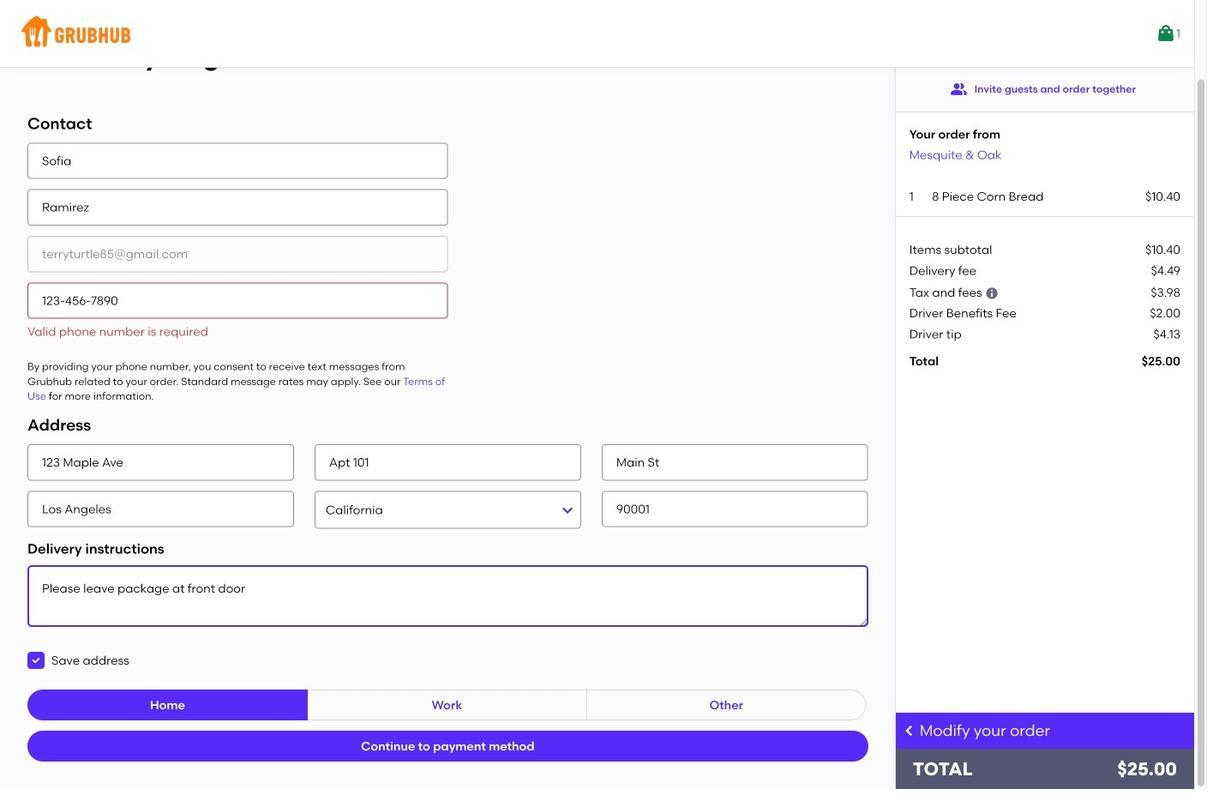 Task type: vqa. For each thing, say whether or not it's contained in the screenshot.
subscription pass icon corresponding to Rt's Restaurant
no



Task type: describe. For each thing, give the bounding box(es) containing it.
First name text field
[[27, 143, 448, 179]]

City text field
[[27, 491, 294, 527]]

main navigation navigation
[[0, 0, 1195, 67]]

Add special instructions for a smooth delivery (e.g. Don't ring the doorbell) text field
[[27, 565, 869, 627]]

Cross street text field
[[602, 444, 869, 481]]



Task type: locate. For each thing, give the bounding box(es) containing it.
Last name text field
[[27, 189, 448, 226]]

people icon image
[[951, 81, 968, 98]]

Address 1 text field
[[27, 444, 294, 481]]

Zip text field
[[602, 491, 869, 527]]

svg image
[[985, 286, 999, 300]]

Phone telephone field
[[27, 282, 448, 319]]

alert
[[27, 324, 208, 339]]

svg image
[[31, 655, 41, 665]]

Address 2 text field
[[315, 444, 581, 481]]

Email email field
[[27, 236, 448, 272]]



